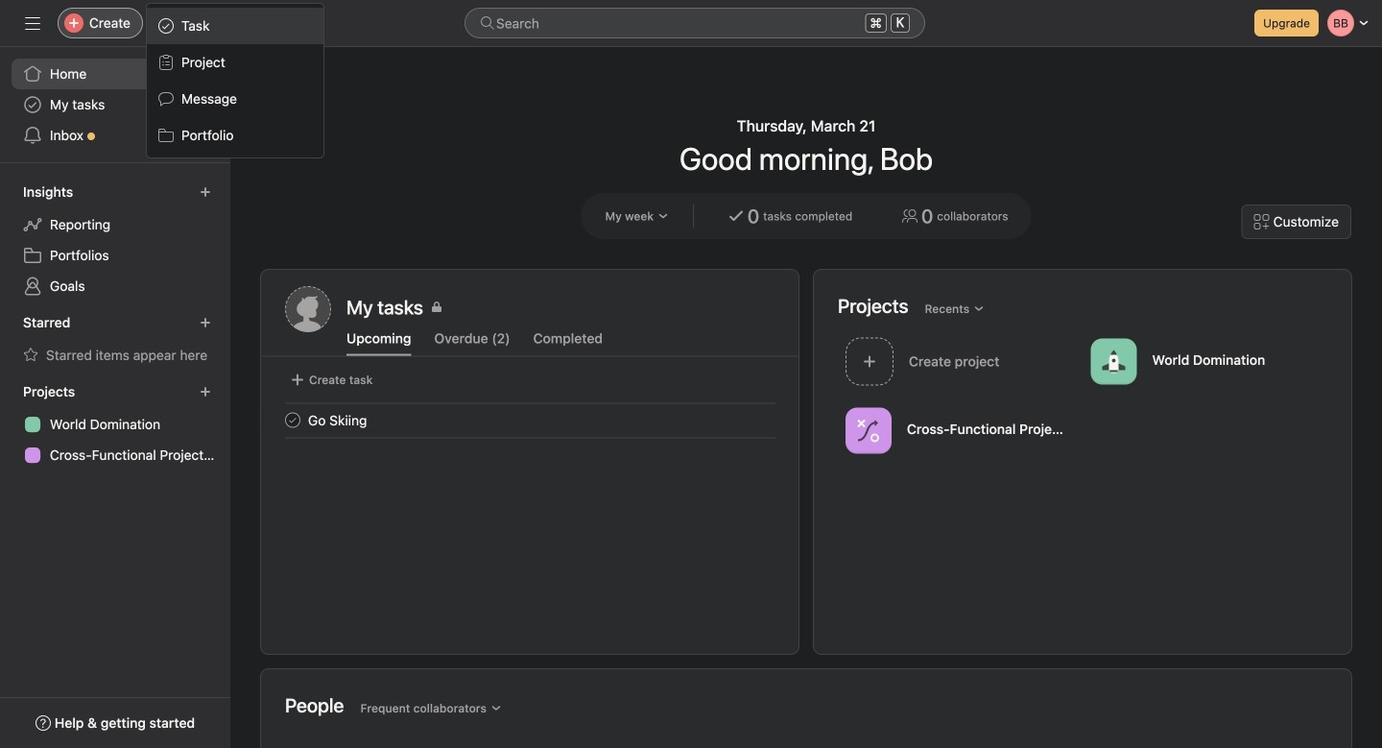 Task type: vqa. For each thing, say whether or not it's contained in the screenshot.
Dismiss icon
no



Task type: locate. For each thing, give the bounding box(es) containing it.
list item
[[262, 403, 799, 437]]

new insights image
[[200, 186, 211, 198]]

mark complete image
[[281, 409, 304, 432]]

None field
[[465, 8, 926, 38]]

new project or portfolio image
[[200, 386, 211, 398]]

hide sidebar image
[[25, 15, 40, 31]]

Search tasks, projects, and more text field
[[465, 8, 926, 38]]

dialog
[[864, 273, 1344, 748]]

global element
[[0, 47, 230, 162]]

projects element
[[0, 375, 230, 474]]

Task name text field
[[864, 331, 1344, 358]]

add items to starred image
[[200, 317, 211, 328]]



Task type: describe. For each thing, give the bounding box(es) containing it.
add profile photo image
[[285, 286, 331, 332]]

insights element
[[0, 175, 230, 305]]

Mark complete checkbox
[[281, 409, 304, 432]]

rocket image
[[1103, 350, 1126, 373]]

line_and_symbols image
[[858, 419, 881, 442]]

starred element
[[0, 305, 230, 375]]



